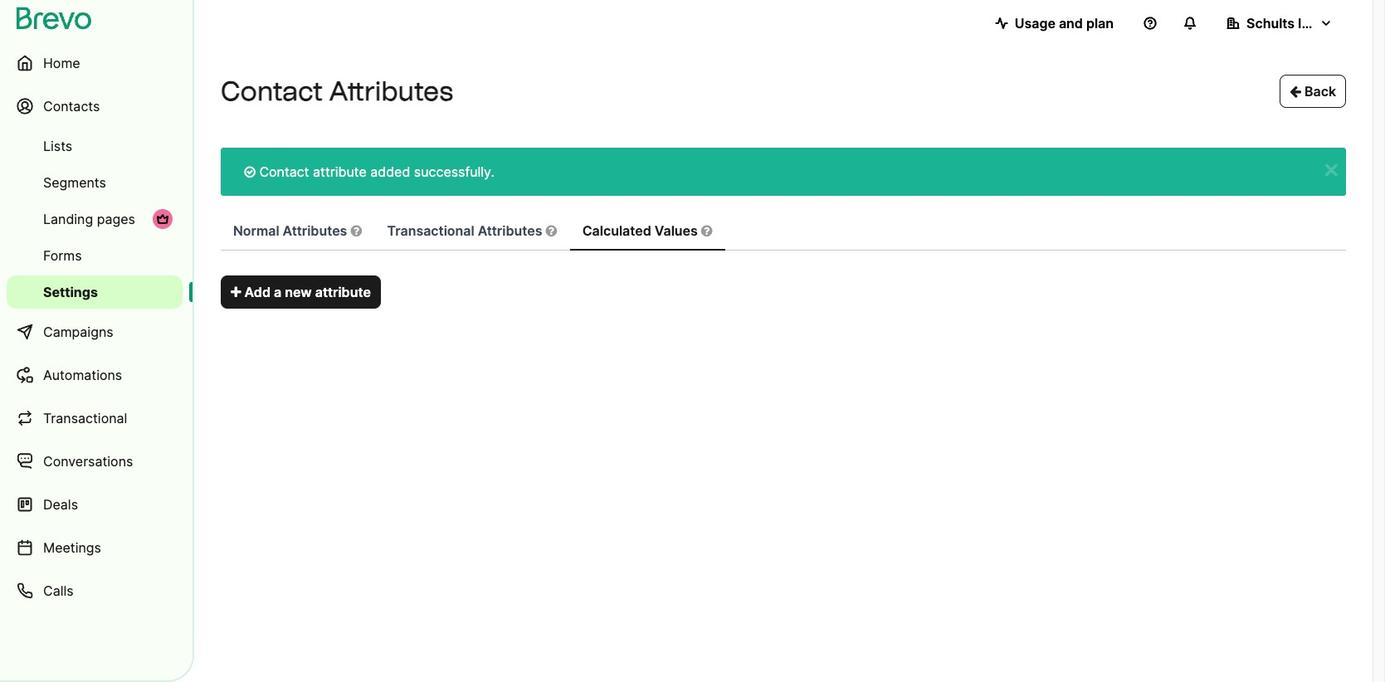 Task type: describe. For each thing, give the bounding box(es) containing it.
calculated values link
[[570, 213, 725, 251]]

automations link
[[7, 355, 183, 395]]

deals link
[[7, 485, 183, 525]]

question circle image
[[701, 224, 713, 237]]

calculated
[[582, 222, 652, 239]]

values
[[655, 222, 698, 239]]

a
[[274, 284, 282, 301]]

add a new attribute
[[241, 284, 371, 301]]

add a new attribute link
[[221, 276, 381, 309]]

lists
[[43, 138, 72, 154]]

1 vertical spatial attribute
[[315, 284, 371, 301]]

normal
[[233, 222, 279, 239]]

campaigns link
[[7, 312, 183, 352]]

segments
[[43, 174, 106, 191]]

lists link
[[7, 130, 183, 163]]

forms
[[43, 247, 82, 264]]

check circle o image
[[244, 165, 256, 178]]

schults
[[1247, 15, 1295, 32]]

question circle image for normal attributes
[[351, 224, 362, 237]]

plus image
[[231, 286, 241, 299]]

forms link
[[7, 239, 183, 272]]

calculated values
[[582, 222, 701, 239]]

transactional link
[[7, 398, 183, 438]]

campaigns
[[43, 324, 113, 340]]

inc
[[1298, 15, 1318, 32]]

question circle image for transactional attributes
[[546, 224, 557, 237]]

added
[[370, 164, 410, 180]]

transactional for transactional attributes
[[387, 222, 475, 239]]

and
[[1059, 15, 1083, 32]]

plan
[[1087, 15, 1114, 32]]

new
[[285, 284, 312, 301]]

arrow left image
[[1290, 85, 1302, 98]]

home link
[[7, 43, 183, 83]]

contacts
[[43, 98, 100, 115]]

calls
[[43, 583, 74, 599]]

conversations link
[[7, 442, 183, 481]]



Task type: locate. For each thing, give the bounding box(es) containing it.
transactional attributes
[[387, 222, 546, 239]]

attribute right new
[[315, 284, 371, 301]]

settings link
[[7, 276, 183, 309]]

contact attributes
[[221, 76, 453, 107]]

×
[[1323, 152, 1341, 184]]

calls link
[[7, 571, 183, 611]]

schults inc button
[[1214, 7, 1347, 40]]

schults inc
[[1247, 15, 1318, 32]]

pages
[[97, 211, 135, 227]]

usage and plan button
[[982, 7, 1127, 40]]

normal attributes
[[233, 222, 351, 239]]

attribute
[[313, 164, 367, 180], [315, 284, 371, 301]]

0 vertical spatial attribute
[[313, 164, 367, 180]]

successfully.
[[414, 164, 495, 180]]

settings
[[43, 284, 98, 301]]

2 question circle image from the left
[[546, 224, 557, 237]]

meetings
[[43, 540, 101, 556]]

meetings link
[[7, 528, 183, 568]]

transactional
[[387, 222, 475, 239], [43, 410, 127, 427]]

0 horizontal spatial question circle image
[[351, 224, 362, 237]]

usage
[[1015, 15, 1056, 32]]

left___rvooi image
[[156, 213, 169, 226]]

1 vertical spatial contact
[[259, 164, 309, 180]]

usage and plan
[[1015, 15, 1114, 32]]

home
[[43, 55, 80, 71]]

attributes down 'successfully.'
[[478, 222, 542, 239]]

transactional attributes link
[[375, 213, 570, 251]]

attributes for transactional attributes
[[478, 222, 542, 239]]

attributes right normal
[[283, 222, 347, 239]]

1 question circle image from the left
[[351, 224, 362, 237]]

1 vertical spatial transactional
[[43, 410, 127, 427]]

contact for contact attribute added successfully.
[[259, 164, 309, 180]]

conversations
[[43, 453, 133, 470]]

automations
[[43, 367, 122, 384]]

question circle image left calculated
[[546, 224, 557, 237]]

deals
[[43, 496, 78, 513]]

contacts link
[[7, 86, 183, 126]]

question circle image inside normal attributes link
[[351, 224, 362, 237]]

× button
[[1323, 152, 1341, 184]]

back
[[1302, 83, 1337, 100]]

1 horizontal spatial question circle image
[[546, 224, 557, 237]]

0 vertical spatial contact
[[221, 76, 323, 107]]

attributes for normal attributes
[[283, 222, 347, 239]]

landing pages
[[43, 211, 135, 227]]

question circle image
[[351, 224, 362, 237], [546, 224, 557, 237]]

attributes up added
[[329, 76, 453, 107]]

normal attributes link
[[221, 213, 374, 251]]

contact for contact attributes
[[221, 76, 323, 107]]

0 horizontal spatial transactional
[[43, 410, 127, 427]]

segments link
[[7, 166, 183, 199]]

transactional down 'successfully.'
[[387, 222, 475, 239]]

0 vertical spatial transactional
[[387, 222, 475, 239]]

attributes for contact attributes
[[329, 76, 453, 107]]

contact attribute added successfully.
[[256, 164, 495, 180]]

attributes
[[329, 76, 453, 107], [283, 222, 347, 239], [478, 222, 542, 239]]

1 horizontal spatial transactional
[[387, 222, 475, 239]]

contact
[[221, 76, 323, 107], [259, 164, 309, 180]]

question circle image down the contact attribute added successfully.
[[351, 224, 362, 237]]

add
[[245, 284, 271, 301]]

landing pages link
[[7, 203, 183, 236]]

landing
[[43, 211, 93, 227]]

back link
[[1280, 75, 1347, 108]]

question circle image inside transactional attributes link
[[546, 224, 557, 237]]

transactional down automations at the bottom of the page
[[43, 410, 127, 427]]

attribute left added
[[313, 164, 367, 180]]

transactional for transactional
[[43, 410, 127, 427]]



Task type: vqa. For each thing, say whether or not it's contained in the screenshot.
added
yes



